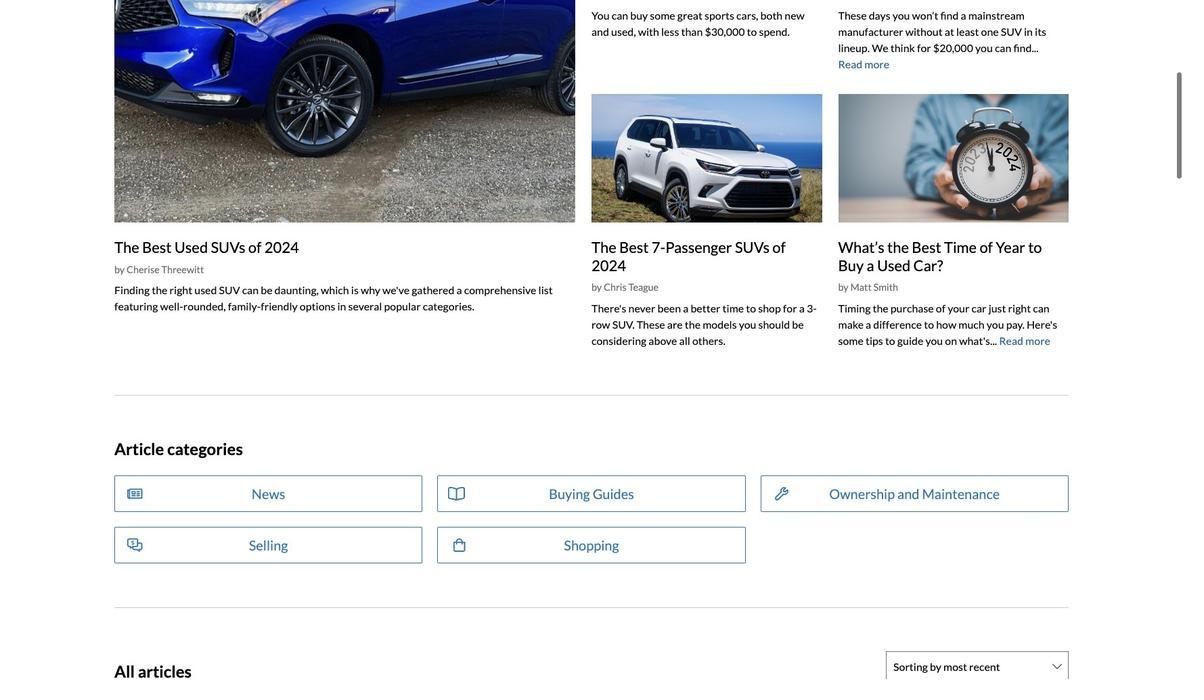 Task type: vqa. For each thing, say whether or not it's contained in the screenshot.
NEW
yes



Task type: locate. For each thing, give the bounding box(es) containing it.
1 horizontal spatial some
[[839, 332, 864, 344]]

you right days
[[893, 6, 911, 19]]

1 horizontal spatial be
[[793, 315, 804, 328]]

1 vertical spatial read
[[1000, 332, 1024, 344]]

article categories
[[114, 437, 243, 456]]

be up the friendly
[[261, 281, 273, 294]]

0 horizontal spatial best
[[142, 236, 172, 254]]

all
[[680, 332, 691, 344]]

0 vertical spatial right
[[170, 281, 192, 294]]

be inside there's never been a better time to shop for a 3- row suv. these are the models you should be considering above all others.
[[793, 315, 804, 328]]

1 horizontal spatial these
[[839, 6, 867, 19]]

in inside these days you won't find a mainstream manufacturer without at least one suv in its lineup. we think for $20,000 you can find... read more
[[1025, 22, 1033, 35]]

1 the from the left
[[114, 236, 139, 254]]

and down "you" on the top of the page
[[592, 22, 609, 35]]

the down smith
[[873, 299, 889, 312]]

models
[[703, 315, 737, 328]]

best left time
[[912, 236, 942, 254]]

which
[[321, 281, 349, 294]]

the inside the best 7-passenger suvs of 2024
[[592, 236, 617, 254]]

buying guides link
[[438, 474, 746, 510]]

2 suvs from the left
[[735, 236, 770, 254]]

and right ownership
[[898, 484, 920, 500]]

0 horizontal spatial 2024
[[265, 236, 299, 254]]

you down time
[[739, 315, 757, 328]]

more down we
[[865, 55, 890, 68]]

of up shop
[[773, 236, 786, 254]]

the right the are
[[685, 315, 701, 328]]

3 best from the left
[[912, 236, 942, 254]]

by for the best used suvs of 2024
[[114, 261, 125, 273]]

a left 3-
[[800, 299, 805, 312]]

least
[[957, 22, 980, 35]]

2 best from the left
[[620, 236, 649, 254]]

some inside you can buy some great sports cars, both new and used, with less than $30,000 to spend.
[[650, 6, 676, 19]]

be right the should
[[793, 315, 804, 328]]

above
[[649, 332, 678, 344]]

2 horizontal spatial best
[[912, 236, 942, 254]]

one
[[982, 22, 999, 35]]

popular
[[384, 297, 421, 310]]

1 horizontal spatial read
[[1000, 332, 1024, 344]]

read more link down 'lineup.'
[[839, 55, 890, 68]]

year
[[996, 236, 1026, 254]]

read down the pay.
[[1000, 332, 1024, 344]]

a right find
[[961, 6, 967, 19]]

all articles
[[114, 659, 192, 679]]

its
[[1036, 22, 1047, 35]]

of inside the best 7-passenger suvs of 2024
[[773, 236, 786, 254]]

article
[[114, 437, 164, 456]]

the best used suvs of 2024 link
[[114, 236, 299, 254]]

0 vertical spatial for
[[918, 39, 932, 51]]

to
[[747, 22, 757, 35], [1029, 236, 1043, 254], [746, 299, 757, 312], [925, 315, 935, 328], [886, 332, 896, 344]]

0 vertical spatial suv
[[1002, 22, 1023, 35]]

2024 up daunting,
[[265, 236, 299, 254]]

1 horizontal spatial the
[[592, 236, 617, 254]]

we've
[[383, 281, 410, 294]]

1 horizontal spatial right
[[1009, 299, 1032, 312]]

mainstream
[[969, 6, 1025, 19]]

chris
[[604, 279, 627, 291]]

ownership
[[830, 484, 895, 500]]

0 horizontal spatial the
[[114, 236, 139, 254]]

2024 up chris
[[592, 254, 626, 272]]

without
[[906, 22, 943, 35]]

suvs
[[211, 236, 246, 254], [735, 236, 770, 254]]

3-
[[807, 299, 817, 312]]

what's the best time of year to buy a used car? image
[[839, 91, 1069, 220]]

some inside timing the purchase of your car just right can make a difference to how much you pay. here's some tips to guide you on what's...
[[839, 332, 864, 344]]

to down cars,
[[747, 22, 757, 35]]

the
[[888, 236, 909, 254], [152, 281, 168, 294], [873, 299, 889, 312], [685, 315, 701, 328]]

1 vertical spatial be
[[793, 315, 804, 328]]

0 horizontal spatial read
[[839, 55, 863, 68]]

with
[[638, 22, 660, 35]]

a
[[961, 6, 967, 19], [867, 254, 875, 272], [457, 281, 462, 294], [683, 299, 689, 312], [800, 299, 805, 312], [866, 315, 872, 328]]

shopping
[[564, 535, 619, 552]]

some up less
[[650, 6, 676, 19]]

more down here's
[[1026, 332, 1051, 344]]

the
[[114, 236, 139, 254], [592, 236, 617, 254]]

suv right 'one'
[[1002, 22, 1023, 35]]

a inside "what's the best time of year to buy a used car?"
[[867, 254, 875, 272]]

1 horizontal spatial and
[[898, 484, 920, 500]]

to left how on the right of page
[[925, 315, 935, 328]]

buying
[[549, 484, 590, 500]]

2 horizontal spatial by
[[839, 279, 849, 291]]

to right tips
[[886, 332, 896, 344]]

lineup.
[[839, 39, 870, 51]]

these inside there's never been a better time to shop for a 3- row suv. these are the models you should be considering above all others.
[[637, 315, 666, 328]]

0 horizontal spatial suv
[[219, 281, 240, 294]]

1 vertical spatial right
[[1009, 299, 1032, 312]]

in
[[1025, 22, 1033, 35], [338, 297, 346, 310]]

chevron down image
[[1053, 659, 1063, 670]]

1 horizontal spatial more
[[1026, 332, 1051, 344]]

1 horizontal spatial 2024
[[592, 254, 626, 272]]

by left cherise
[[114, 261, 125, 273]]

0 horizontal spatial be
[[261, 281, 273, 294]]

these up manufacturer
[[839, 6, 867, 19]]

never
[[629, 299, 656, 312]]

0 horizontal spatial right
[[170, 281, 192, 294]]

1 horizontal spatial best
[[620, 236, 649, 254]]

categories.
[[423, 297, 475, 310]]

to inside "what's the best time of year to buy a used car?"
[[1029, 236, 1043, 254]]

right up the pay.
[[1009, 299, 1032, 312]]

right up well-
[[170, 281, 192, 294]]

by left matt at the right top of page
[[839, 279, 849, 291]]

comments alt dollar image
[[127, 537, 142, 550]]

best up by cherise threewitt
[[142, 236, 172, 254]]

1 vertical spatial suv
[[219, 281, 240, 294]]

1 vertical spatial and
[[898, 484, 920, 500]]

suv.
[[613, 315, 635, 328]]

you can buy some great sports cars, both new and used, with less than $30,000 to spend.
[[592, 6, 805, 35]]

best for used
[[142, 236, 172, 254]]

right
[[170, 281, 192, 294], [1009, 299, 1032, 312]]

suvs inside the best 7-passenger suvs of 2024
[[735, 236, 770, 254]]

the inside "what's the best time of year to buy a used car?"
[[888, 236, 909, 254]]

can inside these days you won't find a mainstream manufacturer without at least one suv in its lineup. we think for $20,000 you can find... read more
[[995, 39, 1012, 51]]

used,
[[612, 22, 636, 35]]

2 the from the left
[[592, 236, 617, 254]]

more
[[865, 55, 890, 68], [1026, 332, 1051, 344]]

1 horizontal spatial used
[[878, 254, 911, 272]]

right inside timing the purchase of your car just right can make a difference to how much you pay. here's some tips to guide you on what's...
[[1009, 299, 1032, 312]]

1 vertical spatial some
[[839, 332, 864, 344]]

a up categories. at the left top of the page
[[457, 281, 462, 294]]

to inside there's never been a better time to shop for a 3- row suv. these are the models you should be considering above all others.
[[746, 299, 757, 312]]

1 vertical spatial for
[[783, 299, 798, 312]]

wrench image
[[775, 485, 789, 499]]

best inside the best 7-passenger suvs of 2024
[[620, 236, 649, 254]]

book open image
[[449, 485, 465, 499]]

manufacturer
[[839, 22, 904, 35]]

family-
[[228, 297, 261, 310]]

both
[[761, 6, 783, 19]]

1 vertical spatial read more link
[[1000, 332, 1051, 344]]

read down 'lineup.'
[[839, 55, 863, 68]]

row
[[592, 315, 611, 328]]

in down which
[[338, 297, 346, 310]]

guides
[[593, 484, 635, 500]]

find
[[941, 6, 959, 19]]

0 vertical spatial be
[[261, 281, 273, 294]]

0 horizontal spatial and
[[592, 22, 609, 35]]

can
[[612, 6, 629, 19], [995, 39, 1012, 51], [242, 281, 259, 294], [1034, 299, 1050, 312]]

0 horizontal spatial these
[[637, 315, 666, 328]]

your
[[948, 299, 970, 312]]

some
[[650, 6, 676, 19], [839, 332, 864, 344]]

used up smith
[[878, 254, 911, 272]]

for inside these days you won't find a mainstream manufacturer without at least one suv in its lineup. we think for $20,000 you can find... read more
[[918, 39, 932, 51]]

0 horizontal spatial read more link
[[839, 55, 890, 68]]

the left car?
[[888, 236, 909, 254]]

a right buy
[[867, 254, 875, 272]]

of left year
[[980, 236, 994, 254]]

of
[[248, 236, 262, 254], [773, 236, 786, 254], [980, 236, 994, 254], [937, 299, 946, 312]]

cherise
[[127, 261, 160, 273]]

1 horizontal spatial for
[[918, 39, 932, 51]]

0 vertical spatial some
[[650, 6, 676, 19]]

a up tips
[[866, 315, 872, 328]]

1 horizontal spatial read more link
[[1000, 332, 1051, 344]]

read more link for these days you won't find a mainstream manufacturer without at least one suv in its lineup. we think for $20,000 you can find...
[[839, 55, 890, 68]]

selling link
[[114, 525, 423, 562]]

by
[[114, 261, 125, 273], [592, 279, 602, 291], [839, 279, 849, 291]]

read
[[839, 55, 863, 68], [1000, 332, 1024, 344]]

timing
[[839, 299, 871, 312]]

selling
[[249, 535, 288, 552]]

can inside you can buy some great sports cars, both new and used, with less than $30,000 to spend.
[[612, 6, 629, 19]]

1 suvs from the left
[[211, 236, 246, 254]]

read more link down the pay.
[[1000, 332, 1051, 344]]

0 horizontal spatial more
[[865, 55, 890, 68]]

1 horizontal spatial suv
[[1002, 22, 1023, 35]]

0 horizontal spatial in
[[338, 297, 346, 310]]

be inside 'finding the right used suv can be daunting, which is why we've gathered a comprehensive list featuring well-rounded, family-friendly options in several popular categories.'
[[261, 281, 273, 294]]

used
[[175, 236, 208, 254], [878, 254, 911, 272]]

suv up the family-
[[219, 281, 240, 294]]

suvs up used
[[211, 236, 246, 254]]

articles
[[138, 659, 192, 679]]

the up chris
[[592, 236, 617, 254]]

0 vertical spatial read more link
[[839, 55, 890, 68]]

better
[[691, 299, 721, 312]]

for right shop
[[783, 299, 798, 312]]

1 vertical spatial more
[[1026, 332, 1051, 344]]

you left on
[[926, 332, 944, 344]]

these down never
[[637, 315, 666, 328]]

read more link
[[839, 55, 890, 68], [1000, 332, 1051, 344]]

can up the family-
[[242, 281, 259, 294]]

can down 'one'
[[995, 39, 1012, 51]]

0 horizontal spatial some
[[650, 6, 676, 19]]

in left its
[[1025, 22, 1033, 35]]

than
[[682, 22, 703, 35]]

the up cherise
[[114, 236, 139, 254]]

0 vertical spatial more
[[865, 55, 890, 68]]

can up here's
[[1034, 299, 1050, 312]]

the up well-
[[152, 281, 168, 294]]

1 horizontal spatial by
[[592, 279, 602, 291]]

0 vertical spatial read
[[839, 55, 863, 68]]

1 vertical spatial in
[[338, 297, 346, 310]]

best for 7-
[[620, 236, 649, 254]]

1 best from the left
[[142, 236, 172, 254]]

you inside there's never been a better time to shop for a 3- row suv. these are the models you should be considering above all others.
[[739, 315, 757, 328]]

buying guides
[[549, 484, 635, 500]]

0 vertical spatial and
[[592, 22, 609, 35]]

1 horizontal spatial in
[[1025, 22, 1033, 35]]

to right year
[[1029, 236, 1043, 254]]

0 horizontal spatial suvs
[[211, 236, 246, 254]]

0 vertical spatial in
[[1025, 22, 1033, 35]]

0 horizontal spatial by
[[114, 261, 125, 273]]

1 horizontal spatial suvs
[[735, 236, 770, 254]]

by left chris
[[592, 279, 602, 291]]

to right time
[[746, 299, 757, 312]]

the inside timing the purchase of your car just right can make a difference to how much you pay. here's some tips to guide you on what's...
[[873, 299, 889, 312]]

1 vertical spatial these
[[637, 315, 666, 328]]

been
[[658, 299, 681, 312]]

0 vertical spatial these
[[839, 6, 867, 19]]

can up used, at top
[[612, 6, 629, 19]]

in inside 'finding the right used suv can be daunting, which is why we've gathered a comprehensive list featuring well-rounded, family-friendly options in several popular categories.'
[[338, 297, 346, 310]]

comprehensive
[[464, 281, 537, 294]]

suvs right passenger
[[735, 236, 770, 254]]

time
[[945, 236, 977, 254]]

tips
[[866, 332, 884, 344]]

some down make
[[839, 332, 864, 344]]

a right been
[[683, 299, 689, 312]]

shopping bag image
[[454, 537, 465, 550]]

read more link for timing the purchase of your car just right can make a difference to how much you pay. here's some tips to guide you on what's...
[[1000, 332, 1051, 344]]

for down without
[[918, 39, 932, 51]]

a inside timing the purchase of your car just right can make a difference to how much you pay. here's some tips to guide you on what's...
[[866, 315, 872, 328]]

newspaper image
[[127, 485, 142, 499]]

used up the threewitt
[[175, 236, 208, 254]]

ownership and maintenance
[[830, 484, 1001, 500]]

of inside "what's the best time of year to buy a used car?"
[[980, 236, 994, 254]]

here's
[[1027, 315, 1058, 328]]

the inside 'finding the right used suv can be daunting, which is why we've gathered a comprehensive list featuring well-rounded, family-friendly options in several popular categories.'
[[152, 281, 168, 294]]

car
[[972, 299, 987, 312]]

best left 7-
[[620, 236, 649, 254]]

$20,000
[[934, 39, 974, 51]]

of up how on the right of page
[[937, 299, 946, 312]]

there's
[[592, 299, 627, 312]]

0 horizontal spatial for
[[783, 299, 798, 312]]



Task type: describe. For each thing, give the bounding box(es) containing it.
guide
[[898, 332, 924, 344]]

should
[[759, 315, 790, 328]]

threewitt
[[162, 261, 204, 273]]

time
[[723, 299, 744, 312]]

daunting,
[[275, 281, 319, 294]]

think
[[891, 39, 916, 51]]

find...
[[1014, 39, 1039, 51]]

less
[[662, 22, 680, 35]]

suv inside 'finding the right used suv can be daunting, which is why we've gathered a comprehensive list featuring well-rounded, family-friendly options in several popular categories.'
[[219, 281, 240, 294]]

by chris teague
[[592, 279, 659, 291]]

new
[[785, 6, 805, 19]]

we
[[872, 39, 889, 51]]

the for finding
[[152, 281, 168, 294]]

categories
[[167, 437, 243, 456]]

news link
[[114, 474, 423, 510]]

more inside these days you won't find a mainstream manufacturer without at least one suv in its lineup. we think for $20,000 you can find... read more
[[865, 55, 890, 68]]

used inside "what's the best time of year to buy a used car?"
[[878, 254, 911, 272]]

spend.
[[760, 22, 790, 35]]

and inside "link"
[[898, 484, 920, 500]]

at
[[945, 22, 955, 35]]

buy
[[839, 254, 864, 272]]

what's the best time of year to buy a used car? link
[[839, 236, 1043, 272]]

why
[[361, 281, 381, 294]]

the best used suvs of 2024
[[114, 236, 299, 254]]

can inside timing the purchase of your car just right can make a difference to how much you pay. here's some tips to guide you on what's...
[[1034, 299, 1050, 312]]

by for what's the best time of year to buy a used car?
[[839, 279, 849, 291]]

what's
[[839, 236, 885, 254]]

smith
[[874, 279, 899, 291]]

$30,000
[[705, 22, 745, 35]]

much
[[959, 315, 985, 328]]

buy
[[631, 6, 648, 19]]

the for the best 7-passenger suvs of 2024
[[592, 236, 617, 254]]

the best 7-passenger suvs of 2024 link
[[592, 236, 786, 272]]

can inside 'finding the right used suv can be daunting, which is why we've gathered a comprehensive list featuring well-rounded, family-friendly options in several popular categories.'
[[242, 281, 259, 294]]

on
[[946, 332, 958, 344]]

pay.
[[1007, 315, 1025, 328]]

how
[[937, 315, 957, 328]]

these inside these days you won't find a mainstream manufacturer without at least one suv in its lineup. we think for $20,000 you can find... read more
[[839, 6, 867, 19]]

a inside these days you won't find a mainstream manufacturer without at least one suv in its lineup. we think for $20,000 you can find... read more
[[961, 6, 967, 19]]

passenger
[[666, 236, 733, 254]]

the best 7-passenger suvs of 2024 image
[[580, 85, 834, 227]]

used
[[195, 281, 217, 294]]

matt
[[851, 279, 872, 291]]

these days you won't find a mainstream manufacturer without at least one suv in its lineup. we think for $20,000 you can find... read more
[[839, 6, 1047, 68]]

of up the family-
[[248, 236, 262, 254]]

list
[[539, 281, 553, 294]]

the inside there's never been a better time to shop for a 3- row suv. these are the models you should be considering above all others.
[[685, 315, 701, 328]]

make
[[839, 315, 864, 328]]

purchase
[[891, 299, 934, 312]]

are
[[668, 315, 683, 328]]

you down 'one'
[[976, 39, 993, 51]]

a inside 'finding the right used suv can be daunting, which is why we've gathered a comprehensive list featuring well-rounded, family-friendly options in several popular categories.'
[[457, 281, 462, 294]]

well-
[[160, 297, 183, 310]]

finding the right used suv can be daunting, which is why we've gathered a comprehensive list featuring well-rounded, family-friendly options in several popular categories.
[[114, 281, 553, 310]]

others.
[[693, 332, 726, 344]]

of inside timing the purchase of your car just right can make a difference to how much you pay. here's some tips to guide you on what's...
[[937, 299, 946, 312]]

by cherise threewitt
[[114, 261, 204, 273]]

timing the purchase of your car just right can make a difference to how much you pay. here's some tips to guide you on what's...
[[839, 299, 1058, 344]]

and inside you can buy some great sports cars, both new and used, with less than $30,000 to spend.
[[592, 22, 609, 35]]

sports
[[705, 6, 735, 19]]

ownership and maintenance link
[[761, 474, 1069, 510]]

for inside there's never been a better time to shop for a 3- row suv. these are the models you should be considering above all others.
[[783, 299, 798, 312]]

maintenance
[[923, 484, 1001, 500]]

the best 7-passenger suvs of 2024
[[592, 236, 786, 272]]

the for the best used suvs of 2024
[[114, 236, 139, 254]]

what's the best time of year to buy a used car?
[[839, 236, 1043, 272]]

there's never been a better time to shop for a 3- row suv. these are the models you should be considering above all others.
[[592, 299, 817, 344]]

just
[[989, 299, 1007, 312]]

right inside 'finding the right used suv can be daunting, which is why we've gathered a comprehensive list featuring well-rounded, family-friendly options in several popular categories.'
[[170, 281, 192, 294]]

news
[[252, 484, 285, 500]]

days
[[869, 6, 891, 19]]

by matt smith
[[839, 279, 899, 291]]

difference
[[874, 315, 922, 328]]

the best used suvs of 2024 image
[[114, 0, 576, 220]]

read inside these days you won't find a mainstream manufacturer without at least one suv in its lineup. we think for $20,000 you can find... read more
[[839, 55, 863, 68]]

to inside you can buy some great sports cars, both new and used, with less than $30,000 to spend.
[[747, 22, 757, 35]]

all
[[114, 659, 135, 679]]

suv inside these days you won't find a mainstream manufacturer without at least one suv in its lineup. we think for $20,000 you can find... read more
[[1002, 22, 1023, 35]]

cars,
[[737, 6, 759, 19]]

2024 inside the best 7-passenger suvs of 2024
[[592, 254, 626, 272]]

several
[[348, 297, 382, 310]]

great
[[678, 6, 703, 19]]

read more
[[1000, 332, 1051, 344]]

by for the best 7-passenger suvs of 2024
[[592, 279, 602, 291]]

gathered
[[412, 281, 455, 294]]

you down just
[[987, 315, 1005, 328]]

featuring
[[114, 297, 158, 310]]

considering
[[592, 332, 647, 344]]

shop
[[759, 299, 781, 312]]

0 horizontal spatial used
[[175, 236, 208, 254]]

you
[[592, 6, 610, 19]]

won't
[[913, 6, 939, 19]]

best inside "what's the best time of year to buy a used car?"
[[912, 236, 942, 254]]

finding
[[114, 281, 150, 294]]

the for what's
[[888, 236, 909, 254]]

the for timing
[[873, 299, 889, 312]]

shopping link
[[438, 525, 746, 562]]

car?
[[914, 254, 944, 272]]

7-
[[652, 236, 666, 254]]



